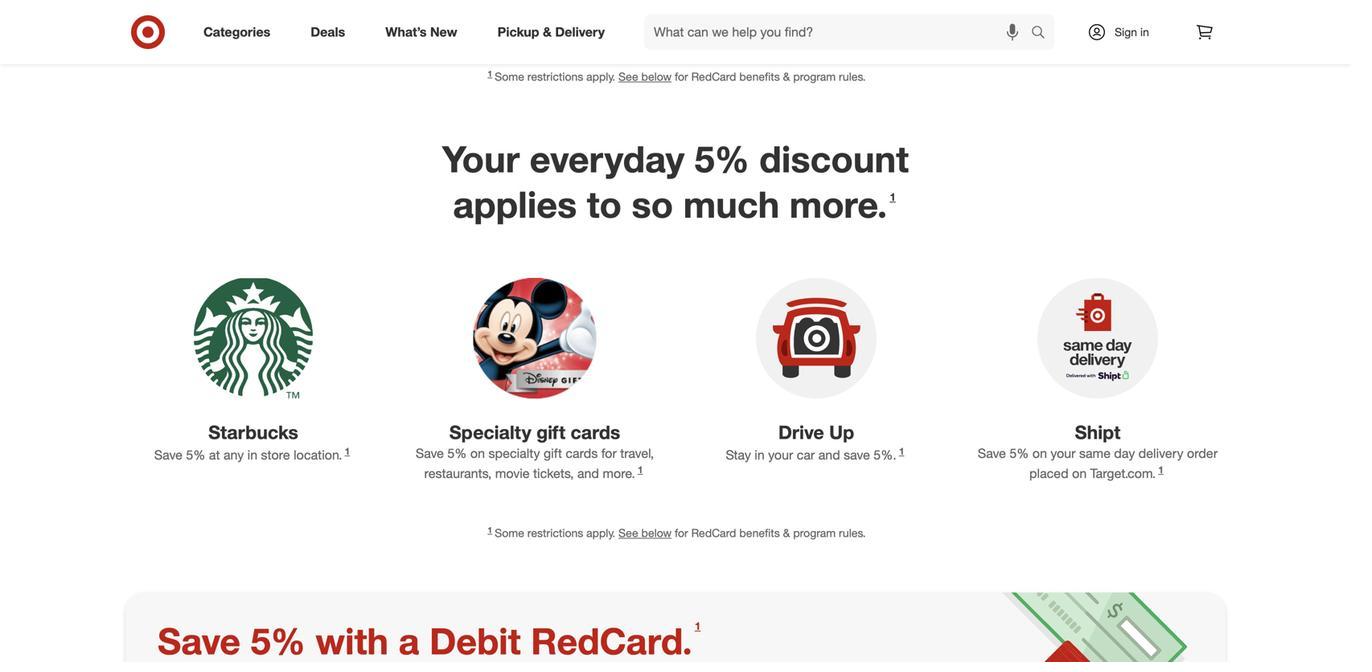Task type: describe. For each thing, give the bounding box(es) containing it.
same
[[1079, 446, 1111, 462]]

What can we help you find? suggestions appear below search field
[[644, 14, 1035, 50]]

placed
[[1030, 466, 1069, 482]]

0 vertical spatial gift
[[537, 422, 566, 444]]

2 some from the top
[[495, 527, 524, 541]]

car
[[797, 447, 815, 463]]

much
[[683, 182, 780, 226]]

any
[[224, 447, 244, 463]]

5% inside your everyday 5% discount applies to so much more. 1
[[695, 137, 749, 181]]

in inside drive up stay in your car and save 5%. 1
[[755, 447, 765, 463]]

applies
[[453, 182, 577, 226]]

and for up
[[819, 447, 840, 463]]

save 5% on specialty gift cards for travel, restaurants, movie tickets, and more.
[[416, 446, 654, 482]]

1 1 some restrictions apply. see below for redcard benefits & program rules. from the top
[[488, 68, 866, 84]]

on for specialty gift cards
[[470, 446, 485, 462]]

specialty gift cards
[[449, 422, 620, 444]]

more. inside your everyday 5% discount applies to so much more. 1
[[790, 182, 887, 226]]

2 program from the top
[[793, 527, 836, 541]]

an additional 30 days for returns and exchanges.
[[710, 0, 923, 25]]

30
[[789, 0, 803, 5]]

what's
[[385, 24, 427, 40]]

new
[[430, 24, 457, 40]]

pickup & delivery link
[[484, 14, 625, 50]]

1 restrictions from the top
[[527, 70, 583, 84]]

deals link
[[297, 14, 365, 50]]

specialty
[[489, 446, 540, 462]]

2 below from the top
[[642, 527, 672, 541]]

2 see from the top
[[619, 527, 638, 541]]

1 inside starbucks save 5% at any in store location. 1
[[345, 446, 350, 458]]

starbucks logo image
[[194, 278, 313, 399]]

cards inside the "save 5% on specialty gift cards for travel, restaurants, movie tickets, and more."
[[566, 446, 598, 462]]

an
[[710, 0, 726, 5]]

5% inside save 5% on your same day delivery order placed on target.com.
[[1010, 446, 1029, 462]]

discount
[[760, 137, 909, 181]]

your everyday 5% discount applies to so much more. 1
[[442, 137, 909, 226]]

5% inside starbucks save 5% at any in store location. 1
[[186, 447, 205, 463]]

1 program from the top
[[793, 70, 836, 84]]

2 restrictions from the top
[[527, 527, 583, 541]]

travel,
[[620, 446, 654, 462]]

pickup
[[498, 24, 539, 40]]

deals
[[311, 24, 345, 40]]

1 vertical spatial &
[[783, 70, 790, 84]]

gift inside the "save 5% on specialty gift cards for travel, restaurants, movie tickets, and more."
[[544, 446, 562, 462]]

drive
[[778, 422, 824, 444]]

1 benefits from the top
[[739, 70, 780, 84]]

location.
[[294, 447, 342, 463]]

drive up logo image
[[756, 278, 877, 399]]

1 some from the top
[[495, 70, 524, 84]]

in inside starbucks save 5% at any in store location. 1
[[247, 447, 257, 463]]

2 benefits from the top
[[739, 527, 780, 541]]

save
[[844, 447, 870, 463]]

day
[[1114, 446, 1135, 462]]

save for specialty gift cards
[[416, 446, 444, 462]]

everyday
[[530, 137, 685, 181]]

your inside drive up stay in your car and save 5%. 1
[[768, 447, 793, 463]]

1 link for save 5% on your same day delivery order placed on target.com.
[[1156, 464, 1166, 482]]

so
[[632, 182, 673, 226]]

gift cards icon image
[[473, 278, 596, 399]]

1 rules. from the top
[[839, 70, 866, 84]]

starbucks save 5% at any in store location. 1
[[154, 422, 350, 463]]

store
[[261, 447, 290, 463]]

restaurants,
[[424, 466, 492, 482]]

pickup & delivery
[[498, 24, 605, 40]]

stay
[[726, 447, 751, 463]]



Task type: locate. For each thing, give the bounding box(es) containing it.
rules. down what can we help you find? suggestions appear below search field
[[839, 70, 866, 84]]

0 vertical spatial cards
[[571, 422, 620, 444]]

1 vertical spatial program
[[793, 527, 836, 541]]

exchanges.
[[779, 9, 844, 25]]

redcard
[[691, 70, 736, 84], [691, 527, 736, 541]]

0 vertical spatial benefits
[[739, 70, 780, 84]]

2 apply. from the top
[[587, 527, 615, 541]]

your up placed
[[1051, 446, 1076, 462]]

1 vertical spatial gift
[[544, 446, 562, 462]]

starbucks
[[208, 422, 298, 444]]

1 horizontal spatial on
[[1033, 446, 1047, 462]]

1 vertical spatial 1 some restrictions apply. see below for redcard benefits & program rules.
[[488, 525, 866, 541]]

0 vertical spatial see
[[619, 70, 638, 84]]

0 vertical spatial rules.
[[839, 70, 866, 84]]

save inside starbucks save 5% at any in store location. 1
[[154, 447, 183, 463]]

restrictions down "pickup & delivery" link
[[527, 70, 583, 84]]

0 horizontal spatial on
[[470, 446, 485, 462]]

benefits
[[739, 70, 780, 84], [739, 527, 780, 541]]

5%
[[695, 137, 749, 181], [448, 446, 467, 462], [1010, 446, 1029, 462], [186, 447, 205, 463]]

in right the any
[[247, 447, 257, 463]]

0 vertical spatial 1 some restrictions apply. see below for redcard benefits & program rules.
[[488, 68, 866, 84]]

restrictions down the tickets,
[[527, 527, 583, 541]]

program
[[793, 70, 836, 84], [793, 527, 836, 541]]

2 horizontal spatial in
[[1141, 25, 1149, 39]]

and for additional
[[901, 0, 923, 5]]

1 vertical spatial restrictions
[[527, 527, 583, 541]]

save inside the "save 5% on specialty gift cards for travel, restaurants, movie tickets, and more."
[[416, 446, 444, 462]]

0 vertical spatial and
[[901, 0, 923, 5]]

order
[[1187, 446, 1218, 462]]

1 vertical spatial see
[[619, 527, 638, 541]]

see
[[619, 70, 638, 84], [619, 527, 638, 541]]

for inside the "save 5% on specialty gift cards for travel, restaurants, movie tickets, and more."
[[601, 446, 617, 462]]

program down "car"
[[793, 527, 836, 541]]

sign
[[1115, 25, 1137, 39]]

in right stay
[[755, 447, 765, 463]]

save 5% on your same day delivery order placed on target.com.
[[978, 446, 1218, 482]]

gift up the "save 5% on specialty gift cards for travel, restaurants, movie tickets, and more."
[[537, 422, 566, 444]]

1 vertical spatial some
[[495, 527, 524, 541]]

up
[[829, 422, 854, 444]]

sign in
[[1115, 25, 1149, 39]]

1 horizontal spatial and
[[819, 447, 840, 463]]

5% inside the "save 5% on specialty gift cards for travel, restaurants, movie tickets, and more."
[[448, 446, 467, 462]]

categories link
[[190, 14, 291, 50]]

specialty
[[449, 422, 531, 444]]

and right the tickets,
[[577, 466, 599, 482]]

0 horizontal spatial your
[[768, 447, 793, 463]]

in right sign
[[1141, 25, 1149, 39]]

2 horizontal spatial save
[[978, 446, 1006, 462]]

delivery
[[1139, 446, 1184, 462]]

categories
[[204, 24, 270, 40]]

returns
[[857, 0, 897, 5]]

0 vertical spatial apply.
[[587, 70, 615, 84]]

1 link for save 5% on specialty gift cards for travel, restaurants, movie tickets, and more.
[[635, 464, 646, 482]]

1 vertical spatial rules.
[[839, 527, 866, 541]]

and
[[901, 0, 923, 5], [819, 447, 840, 463], [577, 466, 599, 482]]

additional
[[729, 0, 786, 5]]

1 link for save 5% at any in store location.
[[342, 446, 352, 463]]

1 horizontal spatial more.
[[790, 182, 887, 226]]

cards
[[571, 422, 620, 444], [566, 446, 598, 462]]

2 vertical spatial and
[[577, 466, 599, 482]]

5% left same
[[1010, 446, 1029, 462]]

2 1 some restrictions apply. see below for redcard benefits & program rules. from the top
[[488, 525, 866, 541]]

at
[[209, 447, 220, 463]]

1 vertical spatial cards
[[566, 446, 598, 462]]

shipt
[[1075, 422, 1121, 444]]

2 rules. from the top
[[839, 527, 866, 541]]

search
[[1024, 26, 1063, 41]]

0 vertical spatial redcard
[[691, 70, 736, 84]]

search button
[[1024, 14, 1063, 53]]

1 horizontal spatial in
[[755, 447, 765, 463]]

1 vertical spatial more.
[[603, 466, 635, 482]]

in
[[1141, 25, 1149, 39], [247, 447, 257, 463], [755, 447, 765, 463]]

0 horizontal spatial save
[[154, 447, 183, 463]]

your inside save 5% on your same day delivery order placed on target.com.
[[1051, 446, 1076, 462]]

shipt logo image
[[1038, 278, 1158, 399]]

on inside the "save 5% on specialty gift cards for travel, restaurants, movie tickets, and more."
[[470, 446, 485, 462]]

what's new link
[[372, 14, 478, 50]]

more. down the travel,
[[603, 466, 635, 482]]

rules. down the save
[[839, 527, 866, 541]]

cards up the tickets,
[[566, 446, 598, 462]]

on down specialty
[[470, 446, 485, 462]]

your left "car"
[[768, 447, 793, 463]]

for inside an additional 30 days for returns and exchanges.
[[838, 0, 853, 5]]

gift up the tickets,
[[544, 446, 562, 462]]

target.com.
[[1090, 466, 1156, 482]]

your
[[1051, 446, 1076, 462], [768, 447, 793, 463]]

and inside an additional 30 days for returns and exchanges.
[[901, 0, 923, 5]]

apply.
[[587, 70, 615, 84], [587, 527, 615, 541]]

1 vertical spatial below
[[642, 527, 672, 541]]

1 inside drive up stay in your car and save 5%. 1
[[899, 446, 905, 458]]

1 below from the top
[[642, 70, 672, 84]]

2 horizontal spatial on
[[1072, 466, 1087, 482]]

1 horizontal spatial save
[[416, 446, 444, 462]]

1 see from the top
[[619, 70, 638, 84]]

1 vertical spatial apply.
[[587, 527, 615, 541]]

1 apply. from the top
[[587, 70, 615, 84]]

2 redcard from the top
[[691, 527, 736, 541]]

sign in link
[[1074, 14, 1174, 50]]

1 some restrictions apply. see below for redcard benefits & program rules.
[[488, 68, 866, 84], [488, 525, 866, 541]]

5%.
[[874, 447, 897, 463]]

0 horizontal spatial in
[[247, 447, 257, 463]]

0 vertical spatial some
[[495, 70, 524, 84]]

delivery
[[555, 24, 605, 40]]

and right "car"
[[819, 447, 840, 463]]

5% left 'at'
[[186, 447, 205, 463]]

0 horizontal spatial more.
[[603, 466, 635, 482]]

to
[[587, 182, 622, 226]]

1 link
[[844, 7, 854, 25], [887, 191, 898, 209], [342, 446, 352, 463], [897, 446, 907, 463], [635, 464, 646, 482], [1156, 464, 1166, 482], [693, 620, 703, 638]]

restrictions
[[527, 70, 583, 84], [527, 527, 583, 541]]

1 vertical spatial redcard
[[691, 527, 736, 541]]

5% up much
[[695, 137, 749, 181]]

0 vertical spatial program
[[793, 70, 836, 84]]

1
[[846, 7, 852, 19], [488, 68, 492, 79], [890, 191, 896, 204], [345, 446, 350, 458], [899, 446, 905, 458], [638, 464, 643, 476], [1159, 464, 1164, 476], [488, 525, 492, 536], [695, 620, 701, 633]]

gift
[[537, 422, 566, 444], [544, 446, 562, 462]]

0 vertical spatial more.
[[790, 182, 887, 226]]

more. inside the "save 5% on specialty gift cards for travel, restaurants, movie tickets, and more."
[[603, 466, 635, 482]]

2 vertical spatial &
[[783, 527, 790, 541]]

days
[[807, 0, 834, 5]]

your
[[442, 137, 520, 181]]

1 inside your everyday 5% discount applies to so much more. 1
[[890, 191, 896, 204]]

below
[[642, 70, 672, 84], [642, 527, 672, 541]]

rules.
[[839, 70, 866, 84], [839, 527, 866, 541]]

on for shipt
[[1033, 446, 1047, 462]]

5% up "restaurants,"
[[448, 446, 467, 462]]

1 horizontal spatial your
[[1051, 446, 1076, 462]]

on
[[470, 446, 485, 462], [1033, 446, 1047, 462], [1072, 466, 1087, 482]]

0 vertical spatial &
[[543, 24, 552, 40]]

on up placed
[[1033, 446, 1047, 462]]

drive up stay in your car and save 5%. 1
[[726, 422, 905, 463]]

1 vertical spatial benefits
[[739, 527, 780, 541]]

0 vertical spatial below
[[642, 70, 672, 84]]

save for shipt
[[978, 446, 1006, 462]]

2 horizontal spatial and
[[901, 0, 923, 5]]

what's new
[[385, 24, 457, 40]]

0 horizontal spatial and
[[577, 466, 599, 482]]

1 link for stay in your car and save 5%.
[[897, 446, 907, 463]]

tickets,
[[533, 466, 574, 482]]

and inside drive up stay in your car and save 5%. 1
[[819, 447, 840, 463]]

1 vertical spatial and
[[819, 447, 840, 463]]

some down movie
[[495, 527, 524, 541]]

redcard debit graphic image
[[997, 593, 1187, 663]]

program down what can we help you find? suggestions appear below search field
[[793, 70, 836, 84]]

on down same
[[1072, 466, 1087, 482]]

save inside save 5% on your same day delivery order placed on target.com.
[[978, 446, 1006, 462]]

and right returns
[[901, 0, 923, 5]]

1 link for an additional 30 days for returns and exchanges.
[[844, 7, 854, 25]]

&
[[543, 24, 552, 40], [783, 70, 790, 84], [783, 527, 790, 541]]

in inside 'link'
[[1141, 25, 1149, 39]]

and inside the "save 5% on specialty gift cards for travel, restaurants, movie tickets, and more."
[[577, 466, 599, 482]]

more. down discount
[[790, 182, 887, 226]]

for
[[838, 0, 853, 5], [675, 70, 688, 84], [601, 446, 617, 462], [675, 527, 688, 541]]

some down the pickup
[[495, 70, 524, 84]]

some
[[495, 70, 524, 84], [495, 527, 524, 541]]

cards up the travel,
[[571, 422, 620, 444]]

1 redcard from the top
[[691, 70, 736, 84]]

0 vertical spatial restrictions
[[527, 70, 583, 84]]

more.
[[790, 182, 887, 226], [603, 466, 635, 482]]

movie
[[495, 466, 530, 482]]

save
[[416, 446, 444, 462], [978, 446, 1006, 462], [154, 447, 183, 463]]



Task type: vqa. For each thing, say whether or not it's contained in the screenshot.
5% in the your everyday 5% discount applies to so much more. 1
yes



